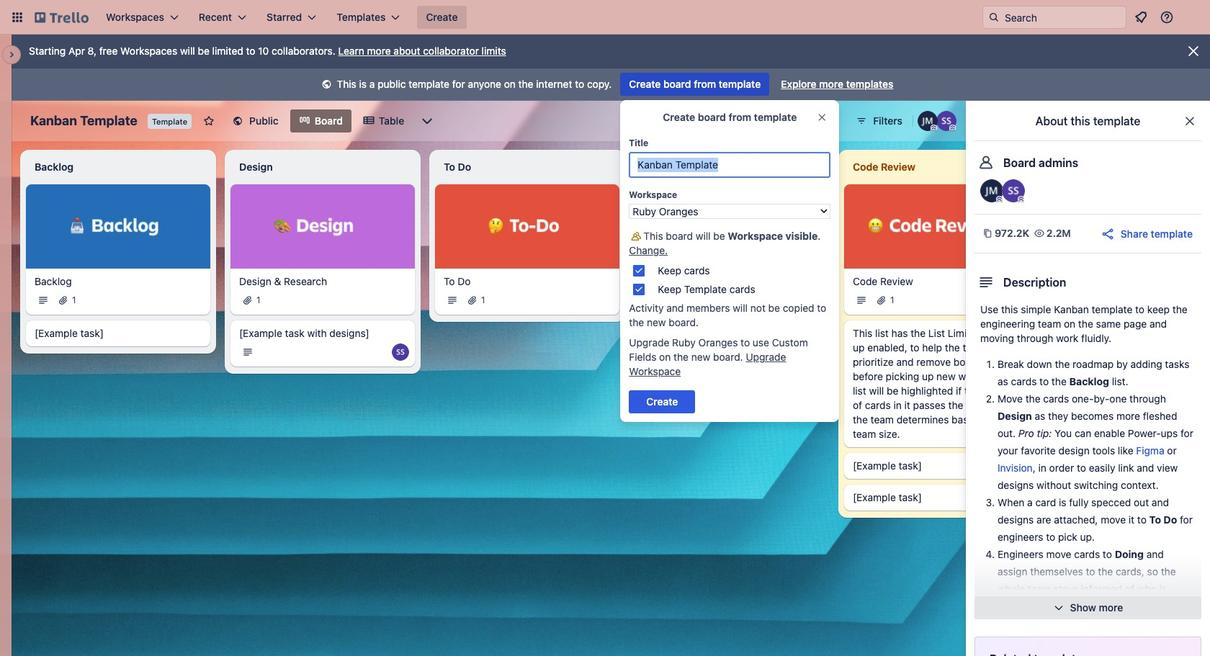 Task type: vqa. For each thing, say whether or not it's contained in the screenshot.


Task type: describe. For each thing, give the bounding box(es) containing it.
.
[[818, 230, 821, 242]]

1 horizontal spatial from
[[729, 111, 752, 123]]

board inside this board will be workspace visible . change.
[[666, 230, 693, 242]]

view
[[1158, 462, 1179, 474]]

team up size.
[[871, 413, 894, 426]]

on inside the upgrade ruby oranges to use custom fields on the new board.
[[660, 351, 671, 363]]

fluidly.
[[1082, 332, 1112, 345]]

template down learn more about collaborator limits link
[[409, 78, 450, 90]]

fully
[[1070, 497, 1089, 509]]

of inside the this list has the list limits power- up enabled, to help the team prioritize and remove bottlenecks before picking up new work. the list will be highlighted if the number of cards in it passes the limit that the team determines based on team size.
[[853, 399, 863, 411]]

review for code review link
[[881, 275, 914, 287]]

order
[[1050, 462, 1075, 474]]

1 vertical spatial create
[[629, 78, 661, 90]]

and inside , in order to easily link and view designs without switching context.
[[1138, 462, 1155, 474]]

designs]
[[330, 327, 370, 339]]

this for is
[[337, 78, 357, 90]]

learn
[[338, 45, 365, 57]]

1 vertical spatial move
[[1047, 549, 1072, 561]]

this list has the list limits power- up enabled, to help the team prioritize and remove bottlenecks before picking up new work. the list will be highlighted if the number of cards in it passes the limit that the team determines based on team size. link
[[853, 326, 1021, 442]]

this is a public template for anyone on the internet to copy.
[[337, 78, 612, 90]]

template right about
[[1094, 115, 1141, 128]]

table
[[379, 115, 405, 127]]

will inside keep cards keep template cards activity and members will not be copied to the new board.
[[733, 302, 748, 314]]

to do for to do text box
[[444, 161, 472, 173]]

1 vertical spatial jenny (jennymarshall15) image
[[801, 344, 819, 361]]

show
[[1071, 602, 1097, 614]]

Board name text field
[[23, 110, 145, 133]]

same
[[1097, 318, 1122, 330]]

work
[[1057, 332, 1079, 345]]

the right keep
[[1173, 303, 1188, 316]]

move inside the cards then move through code review when they're ready for a second set of eyes. the team can set a
[[1052, 618, 1077, 630]]

code for code review text field
[[853, 161, 879, 173]]

remove
[[917, 356, 952, 368]]

on inside and assign themselves to the cards, so the whole team stays informed of who is working on what.
[[1038, 600, 1049, 613]]

when
[[998, 497, 1025, 509]]

show more
[[1071, 602, 1124, 614]]

page
[[1124, 318, 1148, 330]]

who
[[1138, 583, 1157, 595]]

card
[[1036, 497, 1057, 509]]

be left limited on the left of page
[[198, 45, 210, 57]]

team left size.
[[853, 428, 877, 440]]

attached,
[[1055, 514, 1099, 526]]

whole
[[998, 583, 1026, 595]]

size.
[[879, 428, 901, 440]]

in inside the this list has the list limits power- up enabled, to help the team prioritize and remove bottlenecks before picking up new work. the list will be highlighted if the number of cards in it passes the limit that the team determines based on team size.
[[894, 399, 902, 411]]

kanban inside text box
[[30, 113, 77, 128]]

learn more about collaborator limits link
[[338, 45, 506, 57]]

number
[[983, 385, 1019, 397]]

keep
[[1148, 303, 1171, 316]]

the up informed
[[1099, 566, 1114, 578]]

template down explore on the right of page
[[754, 111, 797, 123]]

about
[[1036, 115, 1068, 128]]

and inside 'when a card is fully specced out and designs are attached, move it to'
[[1152, 497, 1170, 509]]

title
[[629, 138, 649, 148]]

recent
[[199, 11, 232, 23]]

&
[[274, 275, 281, 287]]

kanban inside use this simple kanban template to keep the engineering team on the same page and moving through work fluidly.
[[1055, 303, 1090, 316]]

picking
[[886, 370, 920, 382]]

determines
[[897, 413, 950, 426]]

code review link
[[853, 274, 1021, 289]]

the right so
[[1162, 566, 1177, 578]]

share template button
[[1101, 226, 1194, 241]]

power- inside you can enable power-ups for your favorite design tools like
[[1129, 427, 1162, 440]]

new inside keep cards keep template cards activity and members will not be copied to the new board.
[[647, 316, 666, 329]]

this member is an admin of this board. image for the bottom stu smith (stusmith18) icon
[[1018, 196, 1025, 203]]

or
[[1168, 445, 1177, 457]]

work.
[[959, 370, 984, 382]]

primary element
[[0, 0, 1211, 35]]

1 vertical spatial board
[[698, 111, 727, 123]]

sm image
[[629, 229, 644, 244]]

upgrade ruby oranges to use custom fields on the new board.
[[629, 337, 809, 363]]

workspaces button
[[97, 6, 187, 29]]

starred button
[[258, 6, 325, 29]]

engineers
[[998, 549, 1044, 561]]

a left public
[[370, 78, 375, 90]]

0 vertical spatial workspace
[[629, 190, 678, 200]]

simple
[[1022, 303, 1052, 316]]

easily
[[1090, 462, 1116, 474]]

To Do text field
[[435, 156, 620, 179]]

0 horizontal spatial doing
[[649, 275, 676, 287]]

to inside use this simple kanban template to keep the engineering team on the same page and moving through work fluidly.
[[1136, 303, 1145, 316]]

[example task with designs] link
[[239, 326, 407, 341]]

0 vertical spatial create board from template
[[629, 78, 761, 90]]

on inside use this simple kanban template to keep the engineering team on the same page and moving through work fluidly.
[[1065, 318, 1076, 330]]

more right the "learn"
[[367, 45, 391, 57]]

templates
[[847, 78, 894, 90]]

down
[[1028, 358, 1053, 370]]

new inside the upgrade ruby oranges to use custom fields on the new board.
[[692, 351, 711, 363]]

a down second
[[1109, 652, 1114, 657]]

to do link
[[444, 274, 611, 289]]

template inside use this simple kanban template to keep the engineering team on the same page and moving through work fluidly.
[[1092, 303, 1133, 316]]

backlog for backlog link
[[35, 275, 72, 287]]

limited
[[212, 45, 243, 57]]

then
[[1028, 618, 1049, 630]]

code inside the cards then move through code review when they're ready for a second set of eyes. the team can set a
[[1119, 618, 1145, 630]]

through inside "move the cards one-by-one through design"
[[1130, 393, 1167, 405]]

break
[[998, 358, 1025, 370]]

1 vertical spatial set
[[1091, 652, 1106, 657]]

this board will be workspace visible . change.
[[629, 230, 821, 257]]

to inside keep cards keep template cards activity and members will not be copied to the new board.
[[818, 302, 827, 314]]

move inside 'when a card is fully specced out and designs are attached, move it to'
[[1101, 514, 1127, 526]]

to inside and assign themselves to the cards, so the whole team stays informed of who is working on what.
[[1087, 566, 1096, 578]]

pro
[[1019, 427, 1035, 440]]

cards down up.
[[1075, 549, 1101, 561]]

0 vertical spatial jenny (jennymarshall15) image
[[981, 179, 1004, 203]]

this for template
[[1071, 115, 1091, 128]]

engineers move cards to doing
[[998, 549, 1145, 561]]

a left second
[[1106, 635, 1111, 647]]

0 horizontal spatial stu smith (stusmith18) image
[[937, 111, 957, 131]]

as inside break down the roadmap by adding tasks as cards to the
[[998, 376, 1009, 388]]

the down if on the right bottom
[[949, 399, 964, 411]]

2 vertical spatial to
[[1150, 514, 1162, 526]]

so
[[1148, 566, 1159, 578]]

be inside keep cards keep template cards activity and members will not be copied to the new board.
[[769, 302, 781, 314]]

use this simple kanban template to keep the engineering team on the same page and moving through work fluidly.
[[981, 303, 1188, 345]]

that
[[989, 399, 1007, 411]]

0 horizontal spatial up
[[853, 341, 865, 354]]

0 vertical spatial from
[[694, 78, 717, 90]]

custom
[[772, 337, 809, 349]]

task
[[285, 327, 305, 339]]

2 vertical spatial create
[[663, 111, 696, 123]]

1 for backlog
[[72, 295, 76, 305]]

tip:
[[1038, 427, 1053, 440]]

1 horizontal spatial list
[[876, 327, 889, 339]]

cards inside "move the cards one-by-one through design"
[[1044, 393, 1070, 405]]

doing link
[[649, 274, 816, 289]]

to left copy.
[[575, 78, 585, 90]]

through inside the cards then move through code review when they're ready for a second set of eyes. the team can set a
[[1080, 618, 1116, 630]]

team inside and assign themselves to the cards, so the whole team stays informed of who is working on what.
[[1028, 583, 1052, 595]]

to inside 'when a card is fully specced out and designs are attached, move it to'
[[1138, 514, 1147, 526]]

this for board
[[644, 230, 664, 242]]

out.
[[998, 427, 1016, 440]]

Code Review text field
[[845, 156, 999, 179]]

they
[[1049, 410, 1069, 422]]

when
[[998, 635, 1023, 647]]

workspace inside the "upgrade workspace"
[[629, 365, 681, 378]]

to left 10
[[246, 45, 256, 57]]

is inside and assign themselves to the cards, so the whole team stays informed of who is working on what.
[[1160, 583, 1168, 595]]

you can enable power-ups for your favorite design tools like
[[998, 427, 1194, 457]]

for inside you can enable power-ups for your favorite design tools like
[[1181, 427, 1194, 440]]

to inside the this list has the list limits power- up enabled, to help the team prioritize and remove bottlenecks before picking up new work. the list will be highlighted if the number of cards in it passes the limit that the team determines based on team size.
[[911, 341, 920, 354]]

tools
[[1093, 445, 1116, 457]]

what.
[[1052, 600, 1077, 613]]

the right "has"
[[911, 327, 926, 339]]

on inside the this list has the list limits power- up enabled, to help the team prioritize and remove bottlenecks before picking up new work. the list will be highlighted if the number of cards in it passes the limit that the team determines based on team size.
[[983, 413, 995, 426]]

the inside the cards then move through code review when they're ready for a second set of eyes. the team can set a
[[1025, 652, 1043, 657]]

prioritize
[[853, 356, 894, 368]]

enable
[[1095, 427, 1126, 440]]

backlog list.
[[1070, 376, 1129, 388]]

template inside button
[[1152, 227, 1194, 240]]

1 vertical spatial doing
[[1116, 549, 1145, 561]]

0 notifications image
[[1133, 9, 1150, 26]]

do for to do text box
[[458, 161, 472, 173]]

moving
[[981, 332, 1015, 345]]

limits
[[948, 327, 976, 339]]

, in order to easily link and view designs without switching context.
[[998, 462, 1179, 492]]

8,
[[88, 45, 97, 57]]

link
[[1119, 462, 1135, 474]]

cards up not
[[730, 283, 756, 296]]

invision
[[998, 462, 1033, 474]]

highlighted
[[902, 385, 954, 397]]

filters button
[[852, 110, 907, 133]]

upgrade for upgrade ruby oranges to use custom fields on the new board.
[[629, 337, 670, 349]]

list
[[929, 327, 946, 339]]

design inside "move the cards one-by-one through design"
[[998, 410, 1033, 422]]

it inside 'when a card is fully specced out and designs are attached, move it to'
[[1129, 514, 1135, 526]]

the inside keep cards keep template cards activity and members will not be copied to the new board.
[[629, 316, 645, 329]]

team up bottlenecks at right bottom
[[963, 341, 987, 354]]

one
[[1110, 393, 1128, 405]]

the down before
[[853, 413, 868, 426]]

1 vertical spatial stu smith (stusmith18) image
[[1003, 179, 1026, 203]]

0 horizontal spatial is
[[359, 78, 367, 90]]

2 keep from the top
[[658, 283, 682, 296]]

do for to do link
[[458, 275, 471, 287]]

cards inside break down the roadmap by adding tasks as cards to the
[[1012, 376, 1037, 388]]

review inside the cards then move through code review when they're ready for a second set of eyes. the team can set a
[[1147, 618, 1183, 630]]

for inside for engineers to pick up.
[[1181, 514, 1194, 526]]

to inside break down the roadmap by adding tasks as cards to the
[[1040, 376, 1050, 388]]

design & research link
[[239, 274, 407, 289]]

to inside , in order to easily link and view designs without switching context.
[[1078, 462, 1087, 474]]

the down limits
[[946, 341, 961, 354]]

to inside the upgrade ruby oranges to use custom fields on the new board.
[[741, 337, 750, 349]]

designs for ,
[[998, 479, 1035, 492]]

if
[[957, 385, 962, 397]]

be inside this board will be workspace visible . change.
[[714, 230, 726, 242]]

1 for doing
[[686, 295, 690, 305]]

favorite
[[1022, 445, 1056, 457]]

on right anyone
[[504, 78, 516, 90]]



Task type: locate. For each thing, give the bounding box(es) containing it.
new down ruby
[[692, 351, 711, 363]]

0 vertical spatial set
[[1151, 635, 1165, 647]]

on down that
[[983, 413, 995, 426]]

to left pick
[[1047, 531, 1056, 543]]

the right move
[[1026, 393, 1041, 405]]

break down the roadmap by adding tasks as cards to the
[[998, 358, 1190, 388]]

will left limited on the left of page
[[180, 45, 195, 57]]

0 vertical spatial code review
[[853, 161, 916, 173]]

anyone
[[468, 78, 502, 90]]

1 vertical spatial workspaces
[[120, 45, 177, 57]]

0 horizontal spatial this
[[1002, 303, 1019, 316]]

this list has the list limits power- up enabled, to help the team prioritize and remove bottlenecks before picking up new work. the list will be highlighted if the number of cards in it passes the limit that the team determines based on team size.
[[853, 327, 1019, 440]]

board. inside the upgrade ruby oranges to use custom fields on the new board.
[[714, 351, 744, 363]]

[example task with designs]
[[239, 327, 370, 339]]

board. down oranges
[[714, 351, 744, 363]]

board. inside keep cards keep template cards activity and members will not be copied to the new board.
[[669, 316, 699, 329]]

2 horizontal spatial new
[[937, 370, 956, 382]]

design left &
[[239, 275, 272, 287]]

2 vertical spatial workspace
[[629, 365, 681, 378]]

jenny (jennymarshall15) image
[[981, 179, 1004, 203], [801, 344, 819, 361]]

and right activity
[[667, 302, 684, 314]]

to left use
[[741, 337, 750, 349]]

through down show more
[[1080, 618, 1116, 630]]

back to home image
[[35, 6, 89, 29]]

upgrade inside the upgrade ruby oranges to use custom fields on the new board.
[[629, 337, 670, 349]]

and inside and assign themselves to the cards, so the whole team stays informed of who is working on what.
[[1147, 549, 1165, 561]]

0 horizontal spatial set
[[1091, 652, 1106, 657]]

when a card is fully specced out and designs are attached, move it to
[[998, 497, 1170, 526]]

cards
[[998, 618, 1026, 630]]

in
[[894, 399, 902, 411], [1039, 462, 1047, 474]]

0 vertical spatial doing
[[649, 275, 676, 287]]

2 vertical spatial board
[[666, 230, 693, 242]]

backlog for backlog text box
[[35, 161, 74, 173]]

can inside you can enable power-ups for your favorite design tools like
[[1075, 427, 1092, 440]]

and inside use this simple kanban template to keep the engineering team on the same page and moving through work fluidly.
[[1150, 318, 1168, 330]]

stu smith (stusmith18) image up code review text field
[[937, 111, 957, 131]]

move up themselves
[[1047, 549, 1072, 561]]

1 vertical spatial this
[[644, 230, 664, 242]]

cards inside the this list has the list limits power- up enabled, to help the team prioritize and remove bottlenecks before picking up new work. the list will be highlighted if the number of cards in it passes the limit that the team determines based on team size.
[[866, 399, 891, 411]]

this up engineering
[[1002, 303, 1019, 316]]

1 designs from the top
[[998, 479, 1035, 492]]

0 horizontal spatial upgrade
[[629, 337, 670, 349]]

to down for engineers to pick up.
[[1103, 549, 1113, 561]]

1 down to do link
[[481, 295, 485, 305]]

backlog inside text box
[[35, 161, 74, 173]]

review inside code review text field
[[881, 161, 916, 173]]

this member is an admin of this board. image right jenny (jennymarshall15) icon
[[950, 125, 956, 131]]

board for board
[[315, 115, 343, 127]]

create inside button
[[426, 11, 458, 23]]

2 designs from the top
[[998, 514, 1035, 526]]

starting apr 8, free workspaces will be limited to 10 collaborators. learn more about collaborator limits
[[29, 45, 506, 57]]

will inside the this list has the list limits power- up enabled, to help the team prioritize and remove bottlenecks before picking up new work. the list will be highlighted if the number of cards in it passes the limit that the team determines based on team size.
[[870, 385, 885, 397]]

1 horizontal spatial is
[[1060, 497, 1067, 509]]

customize views image
[[420, 114, 435, 128]]

0 horizontal spatial of
[[853, 399, 863, 411]]

Search field
[[1000, 6, 1127, 28]]

1 code review from the top
[[853, 161, 916, 173]]

upgrade up fields
[[629, 337, 670, 349]]

specced
[[1092, 497, 1132, 509]]

change. link
[[629, 244, 668, 257]]

power- down use
[[979, 327, 1012, 339]]

ruby anderson (rubyanderson7) image
[[1185, 9, 1202, 26]]

cards,
[[1116, 566, 1145, 578]]

1 vertical spatial keep
[[658, 283, 682, 296]]

designs inside 'when a card is fully specced out and designs are attached, move it to'
[[998, 514, 1035, 526]]

cards then move through code review when they're ready for a second set of eyes. the team can set a
[[998, 618, 1183, 657]]

0 horizontal spatial through
[[1018, 332, 1054, 345]]

free
[[99, 45, 118, 57]]

move
[[998, 393, 1023, 405]]

board. up ruby
[[669, 316, 699, 329]]

research
[[284, 275, 327, 287]]

sm image
[[320, 78, 334, 92]]

1 1 from the left
[[72, 295, 76, 305]]

1 vertical spatial do
[[458, 275, 471, 287]]

be
[[198, 45, 210, 57], [714, 230, 726, 242], [769, 302, 781, 314], [887, 385, 899, 397]]

this inside use this simple kanban template to keep the engineering team on the same page and moving through work fluidly.
[[1002, 303, 1019, 316]]

jenny (jennymarshall15) image
[[918, 111, 938, 131]]

apr
[[68, 45, 85, 57]]

0 vertical spatial the
[[987, 370, 1005, 382]]

upgrade workspace
[[629, 351, 787, 378]]

1 vertical spatial from
[[729, 111, 752, 123]]

2 horizontal spatial this member is an admin of this board. image
[[1018, 196, 1025, 203]]

templates button
[[328, 6, 409, 29]]

visible
[[786, 230, 818, 242]]

you
[[1055, 427, 1073, 440]]

code down filters button
[[853, 161, 879, 173]]

the up 'fluidly.'
[[1079, 318, 1094, 330]]

upgrade workspace link
[[629, 351, 787, 378]]

template left explore on the right of page
[[719, 78, 761, 90]]

1 vertical spatial review
[[881, 275, 914, 287]]

explore more templates
[[781, 78, 894, 90]]

2.2m
[[1047, 227, 1072, 239]]

power-
[[979, 327, 1012, 339], [1129, 427, 1162, 440]]

it up determines
[[905, 399, 911, 411]]

0 horizontal spatial this member is an admin of this board. image
[[931, 125, 938, 131]]

stu smith (stusmith18) image
[[937, 111, 957, 131], [1003, 179, 1026, 203]]

public button
[[223, 110, 287, 133]]

1 vertical spatial to do
[[444, 275, 471, 287]]

upgrade
[[629, 337, 670, 349], [746, 351, 787, 363]]

1 vertical spatial power-
[[1129, 427, 1162, 440]]

star or unstar board image
[[203, 115, 215, 127]]

1 horizontal spatial of
[[1126, 583, 1135, 595]]

set right second
[[1151, 635, 1165, 647]]

3 1 from the left
[[481, 295, 485, 305]]

doing
[[649, 275, 676, 287], [1116, 549, 1145, 561]]

through up down
[[1018, 332, 1054, 345]]

1 horizontal spatial this
[[644, 230, 664, 242]]

in inside , in order to easily link and view designs without switching context.
[[1039, 462, 1047, 474]]

do
[[458, 161, 472, 173], [458, 275, 471, 287], [1164, 514, 1178, 526]]

workspace up sm icon
[[629, 190, 678, 200]]

can up design
[[1075, 427, 1092, 440]]

1 horizontal spatial as
[[1035, 410, 1046, 422]]

0 vertical spatial board
[[664, 78, 692, 90]]

0 vertical spatial code
[[853, 161, 879, 173]]

cards down before
[[866, 399, 891, 411]]

to up informed
[[1087, 566, 1096, 578]]

show more button
[[975, 597, 1202, 620]]

second
[[1114, 635, 1148, 647]]

stu smith (stusmith18) image
[[392, 344, 409, 361]]

up.
[[1081, 531, 1096, 543]]

1 for code review
[[891, 295, 895, 305]]

designs for when
[[998, 514, 1035, 526]]

for engineers to pick up.
[[998, 514, 1194, 543]]

backlog
[[35, 161, 74, 173], [35, 275, 72, 287], [1070, 376, 1110, 388]]

code inside text field
[[853, 161, 879, 173]]

the right if on the right bottom
[[965, 385, 980, 397]]

more
[[367, 45, 391, 57], [820, 78, 844, 90], [1117, 410, 1141, 422], [1100, 602, 1124, 614]]

board for board admins
[[1004, 156, 1036, 169]]

2 vertical spatial backlog
[[1070, 376, 1110, 388]]

keep
[[658, 265, 682, 277], [658, 283, 682, 296]]

to
[[444, 161, 456, 173], [444, 275, 455, 287], [1150, 514, 1162, 526]]

1 vertical spatial as
[[1035, 410, 1046, 422]]

the inside "move the cards one-by-one through design"
[[1026, 393, 1041, 405]]

this for list
[[853, 327, 873, 339]]

power- inside the this list has the list limits power- up enabled, to help the team prioritize and remove bottlenecks before picking up new work. the list will be highlighted if the number of cards in it passes the limit that the team determines based on team size.
[[979, 327, 1012, 339]]

to do inside text box
[[444, 161, 472, 173]]

by
[[1117, 358, 1128, 370]]

1 horizontal spatial board
[[1004, 156, 1036, 169]]

the inside the this list has the list limits power- up enabled, to help the team prioritize and remove bottlenecks before picking up new work. the list will be highlighted if the number of cards in it passes the limit that the team determines based on team size.
[[987, 370, 1005, 382]]

0 vertical spatial keep
[[658, 265, 682, 277]]

review for code review text field
[[881, 161, 916, 173]]

this member is an admin of this board. image for jenny (jennymarshall15) icon
[[931, 125, 938, 131]]

0 vertical spatial kanban
[[30, 113, 77, 128]]

it
[[905, 399, 911, 411], [1129, 514, 1135, 526]]

based
[[952, 413, 981, 426]]

0 vertical spatial backlog
[[35, 161, 74, 173]]

help
[[923, 341, 943, 354]]

working
[[998, 600, 1035, 613]]

1 horizontal spatial up
[[923, 370, 934, 382]]

adding
[[1131, 358, 1163, 370]]

review down filters
[[881, 161, 916, 173]]

pick
[[1059, 531, 1078, 543]]

code up second
[[1119, 618, 1145, 630]]

None submit
[[629, 391, 696, 414]]

0 vertical spatial to
[[444, 161, 456, 173]]

1 horizontal spatial new
[[692, 351, 711, 363]]

collaborator
[[423, 45, 479, 57]]

0 vertical spatial it
[[905, 399, 911, 411]]

more inside as they becomes more fleshed out.
[[1117, 410, 1141, 422]]

0 vertical spatial designs
[[998, 479, 1035, 492]]

1 keep from the top
[[658, 265, 682, 277]]

,
[[1033, 462, 1036, 474]]

1 down design & research
[[257, 295, 261, 305]]

Title text field
[[629, 152, 831, 178]]

2 horizontal spatial through
[[1130, 393, 1167, 405]]

this member is an admin of this board. image
[[997, 196, 1003, 203]]

workspace down fields
[[629, 365, 681, 378]]

through up fleshed
[[1130, 393, 1167, 405]]

team down they're
[[1046, 652, 1069, 657]]

team down themselves
[[1028, 583, 1052, 595]]

0 vertical spatial upgrade
[[629, 337, 670, 349]]

to for to do text box
[[444, 161, 456, 173]]

of right second
[[1168, 635, 1177, 647]]

2 1 from the left
[[257, 295, 261, 305]]

to do for to do link
[[444, 275, 471, 287]]

a inside 'when a card is fully specced out and designs are attached, move it to'
[[1028, 497, 1033, 509]]

on up work at the bottom right of page
[[1065, 318, 1076, 330]]

0 horizontal spatial new
[[647, 316, 666, 329]]

stays
[[1054, 583, 1079, 595]]

1 vertical spatial board
[[1004, 156, 1036, 169]]

the down down
[[1052, 376, 1067, 388]]

without
[[1037, 479, 1072, 492]]

of inside and assign themselves to the cards, so the whole team stays informed of who is working on what.
[[1126, 583, 1135, 595]]

this member is an admin of this board. image
[[931, 125, 938, 131], [950, 125, 956, 131], [1018, 196, 1025, 203]]

the inside the upgrade ruby oranges to use custom fields on the new board.
[[674, 351, 689, 363]]

will
[[180, 45, 195, 57], [696, 230, 711, 242], [733, 302, 748, 314], [870, 385, 885, 397]]

will down before
[[870, 385, 885, 397]]

and inside keep cards keep template cards activity and members will not be copied to the new board.
[[667, 302, 684, 314]]

2 vertical spatial review
[[1147, 618, 1183, 630]]

1 vertical spatial list
[[853, 385, 867, 397]]

template inside keep cards keep template cards activity and members will not be copied to the new board.
[[685, 283, 727, 296]]

workspaces inside workspaces dropdown button
[[106, 11, 164, 23]]

to inside for engineers to pick up.
[[1047, 531, 1056, 543]]

2 horizontal spatial this
[[853, 327, 873, 339]]

becomes
[[1072, 410, 1114, 422]]

to up page
[[1136, 303, 1145, 316]]

ups
[[1162, 427, 1179, 440]]

explore more templates link
[[773, 73, 903, 96]]

cards up they
[[1044, 393, 1070, 405]]

the
[[519, 78, 534, 90], [1173, 303, 1188, 316], [629, 316, 645, 329], [1079, 318, 1094, 330], [911, 327, 926, 339], [946, 341, 961, 354], [674, 351, 689, 363], [1056, 358, 1071, 370], [1052, 376, 1067, 388], [965, 385, 980, 397], [1026, 393, 1041, 405], [949, 399, 964, 411], [853, 413, 868, 426], [1099, 566, 1114, 578], [1162, 566, 1177, 578]]

be inside the this list has the list limits power- up enabled, to help the team prioritize and remove bottlenecks before picking up new work. the list will be highlighted if the number of cards in it passes the limit that the team determines based on team size.
[[887, 385, 899, 397]]

assign
[[998, 566, 1028, 578]]

2 code review from the top
[[853, 275, 914, 287]]

new inside the this list has the list limits power- up enabled, to help the team prioritize and remove bottlenecks before picking up new work. the list will be highlighted if the number of cards in it passes the limit that the team determines based on team size.
[[937, 370, 956, 382]]

0 vertical spatial review
[[881, 161, 916, 173]]

2 vertical spatial new
[[937, 370, 956, 382]]

new down activity
[[647, 316, 666, 329]]

2 vertical spatial do
[[1164, 514, 1178, 526]]

1 vertical spatial to
[[444, 275, 455, 287]]

2 horizontal spatial of
[[1168, 635, 1177, 647]]

1 horizontal spatial stu smith (stusmith18) image
[[1003, 179, 1026, 203]]

upgrade inside the "upgrade workspace"
[[746, 351, 787, 363]]

to for to do link
[[444, 275, 455, 287]]

workspace inside this board will be workspace visible . change.
[[728, 230, 784, 242]]

design for design & research
[[239, 275, 272, 287]]

designs down invision 'link'
[[998, 479, 1035, 492]]

board admins
[[1004, 156, 1079, 169]]

0 horizontal spatial create
[[426, 11, 458, 23]]

passes
[[914, 399, 946, 411]]

2 vertical spatial design
[[998, 410, 1033, 422]]

board left admins
[[1004, 156, 1036, 169]]

it down out
[[1129, 514, 1135, 526]]

team inside the cards then move through code review when they're ready for a second set of eyes. the team can set a
[[1046, 652, 1069, 657]]

are
[[1037, 514, 1052, 526]]

template up same
[[1092, 303, 1133, 316]]

template inside text box
[[80, 113, 138, 128]]

is left fully
[[1060, 497, 1067, 509]]

Backlog text field
[[26, 156, 210, 179]]

as inside as they becomes more fleshed out.
[[1035, 410, 1046, 422]]

team inside use this simple kanban template to keep the engineering team on the same page and moving through work fluidly.
[[1039, 318, 1062, 330]]

code review down filters button
[[853, 161, 916, 173]]

through inside use this simple kanban template to keep the engineering team on the same page and moving through work fluidly.
[[1018, 332, 1054, 345]]

0 horizontal spatial list
[[853, 385, 867, 397]]

1 vertical spatial of
[[1126, 583, 1135, 595]]

1 vertical spatial create board from template
[[663, 111, 797, 123]]

to down design
[[1078, 462, 1087, 474]]

10
[[258, 45, 269, 57]]

and down figma link
[[1138, 462, 1155, 474]]

2 horizontal spatial create
[[663, 111, 696, 123]]

move down the specced
[[1101, 514, 1127, 526]]

design down public button
[[239, 161, 273, 173]]

it inside the this list has the list limits power- up enabled, to help the team prioritize and remove bottlenecks before picking up new work. the list will be highlighted if the number of cards in it passes the limit that the team determines based on team size.
[[905, 399, 911, 411]]

in up determines
[[894, 399, 902, 411]]

context.
[[1122, 479, 1159, 492]]

share
[[1121, 227, 1149, 240]]

upgrade for upgrade workspace
[[746, 351, 787, 363]]

this inside the this list has the list limits power- up enabled, to help the team prioritize and remove bottlenecks before picking up new work. the list will be highlighted if the number of cards in it passes the limit that the team determines based on team size.
[[853, 327, 873, 339]]

can inside the cards then move through code review when they're ready for a second set of eyes. the team can set a
[[1072, 652, 1089, 657]]

code review for code review link
[[853, 275, 914, 287]]

1 vertical spatial backlog
[[35, 275, 72, 287]]

this member is an admin of this board. image for the leftmost stu smith (stusmith18) icon
[[950, 125, 956, 131]]

can down ready
[[1072, 652, 1089, 657]]

will inside this board will be workspace visible . change.
[[696, 230, 711, 242]]

cards
[[685, 265, 710, 277], [730, 283, 756, 296], [1012, 376, 1037, 388], [1044, 393, 1070, 405], [866, 399, 891, 411], [1075, 549, 1101, 561]]

and inside the this list has the list limits power- up enabled, to help the team prioritize and remove bottlenecks before picking up new work. the list will be highlighted if the number of cards in it passes the limit that the team determines based on team size.
[[897, 356, 914, 368]]

to inside text box
[[444, 161, 456, 173]]

and down keep
[[1150, 318, 1168, 330]]

this right sm image
[[337, 78, 357, 90]]

list up enabled,
[[876, 327, 889, 339]]

has
[[892, 327, 908, 339]]

1 horizontal spatial in
[[1039, 462, 1047, 474]]

of down before
[[853, 399, 863, 411]]

0 horizontal spatial in
[[894, 399, 902, 411]]

starting
[[29, 45, 66, 57]]

1 horizontal spatial this
[[1071, 115, 1091, 128]]

code review inside text field
[[853, 161, 916, 173]]

will up doing link
[[696, 230, 711, 242]]

this for simple
[[1002, 303, 1019, 316]]

1 up "has"
[[891, 295, 895, 305]]

in right ,
[[1039, 462, 1047, 474]]

1 vertical spatial kanban
[[1055, 303, 1090, 316]]

this inside this board will be workspace visible . change.
[[644, 230, 664, 242]]

do inside text box
[[458, 161, 472, 173]]

more down "one" in the bottom right of the page
[[1117, 410, 1141, 422]]

is inside 'when a card is fully specced out and designs are attached, move it to'
[[1060, 497, 1067, 509]]

to
[[246, 45, 256, 57], [575, 78, 585, 90], [818, 302, 827, 314], [1136, 303, 1145, 316], [741, 337, 750, 349], [911, 341, 920, 354], [1040, 376, 1050, 388], [1078, 462, 1087, 474], [1138, 514, 1147, 526], [1047, 531, 1056, 543], [1103, 549, 1113, 561], [1087, 566, 1096, 578]]

on up 'then'
[[1038, 600, 1049, 613]]

more right explore on the right of page
[[820, 78, 844, 90]]

search image
[[989, 12, 1000, 23]]

this
[[337, 78, 357, 90], [644, 230, 664, 242], [853, 327, 873, 339]]

0 vertical spatial power-
[[979, 327, 1012, 339]]

code review for code review text field
[[853, 161, 916, 173]]

team down "simple"
[[1039, 318, 1062, 330]]

workspaces up "free"
[[106, 11, 164, 23]]

2 vertical spatial to do
[[1150, 514, 1178, 526]]

0 horizontal spatial board
[[315, 115, 343, 127]]

more down informed
[[1100, 602, 1124, 614]]

open information menu image
[[1160, 10, 1175, 25]]

jenny (jennymarshall15) image up 972.2k on the top right
[[981, 179, 1004, 203]]

as up move
[[998, 376, 1009, 388]]

2 vertical spatial of
[[1168, 635, 1177, 647]]

1 right activity
[[686, 295, 690, 305]]

1 vertical spatial code review
[[853, 275, 914, 287]]

be down picking at bottom
[[887, 385, 899, 397]]

1 horizontal spatial template
[[152, 117, 187, 126]]

5 1 from the left
[[891, 295, 895, 305]]

and up so
[[1147, 549, 1165, 561]]

about
[[394, 45, 421, 57]]

engineers
[[998, 531, 1044, 543]]

0 vertical spatial board
[[315, 115, 343, 127]]

0 horizontal spatial jenny (jennymarshall15) image
[[801, 344, 819, 361]]

board link
[[290, 110, 352, 133]]

board
[[315, 115, 343, 127], [1004, 156, 1036, 169]]

for inside the cards then move through code review when they're ready for a second set of eyes. the team can set a
[[1090, 635, 1103, 647]]

4 1 from the left
[[686, 295, 690, 305]]

0 vertical spatial create
[[426, 11, 458, 23]]

design inside text field
[[239, 161, 273, 173]]

bottlenecks
[[954, 356, 1009, 368]]

and
[[667, 302, 684, 314], [1150, 318, 1168, 330], [897, 356, 914, 368], [1138, 462, 1155, 474], [1152, 497, 1170, 509], [1147, 549, 1165, 561]]

1 horizontal spatial board.
[[714, 351, 744, 363]]

0 vertical spatial to do
[[444, 161, 472, 173]]

workspace left visible
[[728, 230, 784, 242]]

kanban up work at the bottom right of page
[[1055, 303, 1090, 316]]

enabled,
[[868, 341, 908, 354]]

1 vertical spatial workspace
[[728, 230, 784, 242]]

your
[[998, 445, 1019, 457]]

code for code review link
[[853, 275, 878, 287]]

1 vertical spatial is
[[1060, 497, 1067, 509]]

of inside the cards then move through code review when they're ready for a second set of eyes. the team can set a
[[1168, 635, 1177, 647]]

0 horizontal spatial as
[[998, 376, 1009, 388]]

through
[[1018, 332, 1054, 345], [1130, 393, 1167, 405], [1080, 618, 1116, 630]]

1 horizontal spatial doing
[[1116, 549, 1145, 561]]

public
[[378, 78, 406, 90]]

kanban template
[[30, 113, 138, 128]]

1 for to do
[[481, 295, 485, 305]]

1 horizontal spatial kanban
[[1055, 303, 1090, 316]]

0 vertical spatial stu smith (stusmith18) image
[[937, 111, 957, 131]]

kanban down 'starting'
[[30, 113, 77, 128]]

and right out
[[1152, 497, 1170, 509]]

0 vertical spatial up
[[853, 341, 865, 354]]

template left star or unstar board image
[[152, 117, 187, 126]]

1 vertical spatial upgrade
[[746, 351, 787, 363]]

0 horizontal spatial kanban
[[30, 113, 77, 128]]

collaborators.
[[272, 45, 336, 57]]

out
[[1135, 497, 1150, 509]]

review up "has"
[[881, 275, 914, 287]]

0 horizontal spatial the
[[987, 370, 1005, 382]]

is right who
[[1160, 583, 1168, 595]]

the left the internet
[[519, 78, 534, 90]]

0 vertical spatial is
[[359, 78, 367, 90]]

template
[[80, 113, 138, 128], [152, 117, 187, 126], [685, 283, 727, 296]]

list down before
[[853, 385, 867, 397]]

designs inside , in order to easily link and view designs without switching context.
[[998, 479, 1035, 492]]

cards down this board will be workspace visible . change.
[[685, 265, 710, 277]]

0 vertical spatial board.
[[669, 316, 699, 329]]

review inside code review link
[[881, 275, 914, 287]]

switching
[[1075, 479, 1119, 492]]

power- up figma link
[[1129, 427, 1162, 440]]

the right down
[[1056, 358, 1071, 370]]

1 vertical spatial through
[[1130, 393, 1167, 405]]

more inside button
[[1100, 602, 1124, 614]]

to right copied
[[818, 302, 827, 314]]

this member is an admin of this board. image up code review text field
[[931, 125, 938, 131]]

limit
[[967, 399, 986, 411]]

0 vertical spatial workspaces
[[106, 11, 164, 23]]

1 horizontal spatial create
[[629, 78, 661, 90]]

0 vertical spatial as
[[998, 376, 1009, 388]]

task]
[[80, 327, 104, 339], [695, 327, 718, 339], [899, 460, 923, 472], [899, 491, 923, 504]]

move down what.
[[1052, 618, 1077, 630]]

about this template
[[1036, 115, 1141, 128]]

0 vertical spatial this
[[1071, 115, 1091, 128]]

Design text field
[[231, 156, 415, 179]]

design for design
[[239, 161, 273, 173]]

designs down when
[[998, 514, 1035, 526]]

2 vertical spatial this
[[853, 327, 873, 339]]

0 vertical spatial move
[[1101, 514, 1127, 526]]



